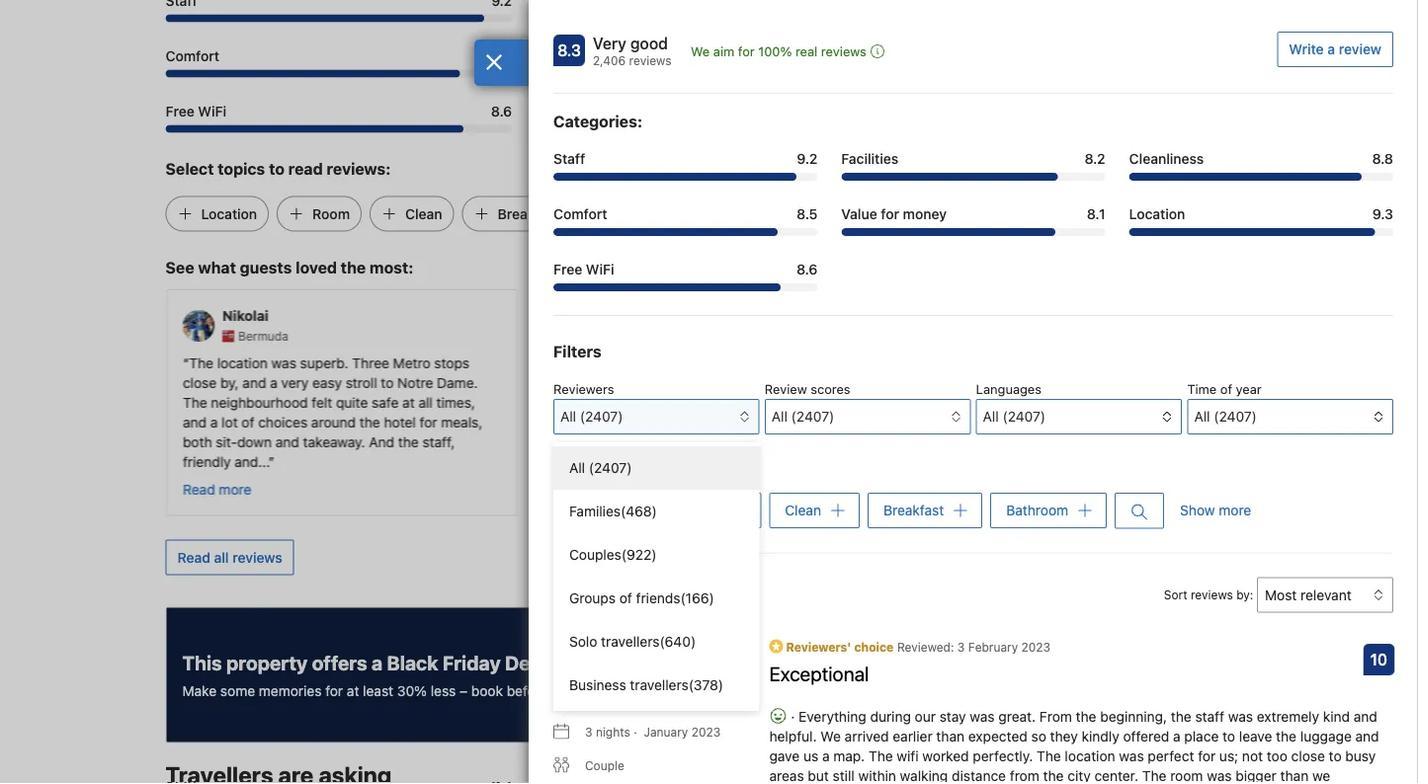Task type: locate. For each thing, give the bounding box(es) containing it.
location inside " the location was superb.  three metro stops close by, and a very easy stroll to notre dame. the neighbourhood felt quite safe at all times, and a lot of choices around the hotel for meals, both sit-down and takeaway.  and the staff, friendly and...
[[217, 355, 267, 371]]

all (2407) up families
[[569, 460, 632, 476]]

1 vertical spatial room
[[918, 375, 954, 391]]

all (2407) down time of year
[[1194, 409, 1257, 425]]

0 vertical spatial staff 9.2 meter
[[166, 14, 512, 22]]

1 vertical spatial comfort
[[554, 206, 607, 222]]

" up close
[[182, 355, 189, 371]]

to right topic
[[639, 460, 651, 475]]

1 vertical spatial breakfast
[[884, 503, 944, 519]]

0 vertical spatial the
[[189, 355, 213, 371]]

1 " from the left
[[182, 355, 189, 371]]

write a review button
[[1277, 32, 1394, 67]]

0 vertical spatial all
[[418, 394, 432, 411]]

· down exceptional
[[787, 709, 799, 725]]

helpful
[[754, 355, 798, 371]]

0 horizontal spatial clean
[[405, 206, 443, 222]]

very down the was
[[281, 375, 308, 391]]

scores
[[811, 382, 851, 397]]

close
[[182, 375, 216, 391]]

1 horizontal spatial value for money
[[841, 206, 947, 222]]

but
[[918, 394, 939, 411]]

nikolai
[[222, 308, 268, 324]]

friendly
[[182, 454, 230, 470]]

0 vertical spatial were
[[682, 355, 713, 371]]

select for select topics to read reviews:
[[166, 159, 214, 178]]

small
[[1077, 375, 1110, 391]]

for inside this property offers a black friday deal make some memories for at least 30% less – book before 29 nov 2023
[[325, 683, 343, 699]]

very
[[593, 34, 626, 53], [924, 355, 953, 371]]

1 horizontal spatial value
[[841, 206, 877, 222]]

free wifi for the top the free wifi 8.6 meter
[[166, 103, 226, 119]]

0 horizontal spatial free
[[166, 103, 194, 119]]

three
[[352, 355, 389, 371]]

all (2407) button down small
[[976, 399, 1182, 435]]

value for value for money 8.1 meter to the top
[[536, 47, 572, 64]]

read more down friendly
[[182, 481, 251, 498]]

clean
[[585, 375, 619, 391]]

and right tidy
[[677, 375, 701, 391]]

very up 2,406
[[593, 34, 626, 53]]

1 vertical spatial to
[[380, 375, 393, 391]]

8.5 left "8.3"
[[491, 47, 512, 64]]

1 horizontal spatial all
[[418, 394, 432, 411]]

1 staff from the left
[[649, 355, 678, 371]]

more for mansha read more button
[[586, 422, 619, 438]]

8.1 down 8.2 at the top right of page
[[1087, 206, 1106, 222]]

all (2407) button for time of year
[[1188, 399, 1394, 435]]

business
[[569, 678, 626, 694]]

felt
[[311, 394, 332, 411]]

value down facilities on the right top
[[841, 206, 877, 222]]

0 vertical spatial value for money
[[536, 47, 641, 64]]

staff up bit
[[1060, 355, 1089, 371]]

1 location from the left
[[217, 355, 267, 371]]

1 horizontal spatial money
[[903, 206, 947, 222]]

reviewers
[[554, 382, 614, 397]]

reviews: right "search"
[[698, 460, 747, 475]]

quite
[[336, 394, 368, 411]]

3 all (2407) button from the left
[[1188, 399, 1394, 435]]

were up have
[[682, 355, 713, 371]]

0 horizontal spatial ·
[[634, 726, 637, 740]]

to left read
[[269, 159, 285, 178]]

0 vertical spatial 8.6
[[491, 103, 512, 119]]

0 horizontal spatial comfort
[[166, 47, 219, 64]]

reviewed:
[[897, 640, 954, 654]]

1 vertical spatial comfort 8.5 meter
[[554, 228, 818, 236]]

1 vertical spatial money
[[903, 206, 947, 222]]

(922)
[[622, 547, 657, 563]]

bathroom
[[616, 206, 680, 222], [1006, 503, 1069, 519]]

1 vertical spatial very
[[924, 355, 953, 371]]

very inside the very good 2,406 reviews
[[593, 34, 626, 53]]

2 all (2407) button from the left
[[976, 399, 1182, 435]]

0 vertical spatial breakfast
[[498, 206, 560, 222]]

superior double room link
[[554, 690, 711, 708]]

was
[[271, 355, 296, 371]]

the down hotel
[[398, 434, 418, 450]]

0 horizontal spatial reviews:
[[327, 159, 391, 178]]

tall).
[[1175, 394, 1201, 411]]

staff 9.2 meter for free wifi
[[166, 14, 512, 22]]

0 horizontal spatial bathroom
[[616, 206, 680, 222]]

value for money 8.1 meter
[[536, 70, 882, 78], [841, 228, 1106, 236]]

very for good
[[593, 34, 626, 53]]

staff inside "very clean, very nice staff and a great value. room furnishings are bit small if of larger stature but certainly comfortable (110kg/190cm tall)."
[[1060, 355, 1089, 371]]

at down notre
[[402, 394, 414, 411]]

" inside " great location staff were really helpful rooms were clean and tidy and have everything you need
[[550, 355, 556, 371]]

wifi up mansha
[[586, 261, 614, 278]]

free wifi 8.6 meter
[[166, 125, 512, 133], [554, 284, 818, 292]]

travellers down luciagomespereira
[[630, 678, 689, 694]]

really
[[716, 355, 751, 371]]

and...
[[234, 454, 268, 470]]

superior double room
[[585, 692, 711, 706]]

(378)
[[689, 678, 724, 694]]

8.6 up rooms
[[797, 261, 818, 278]]

very left clean,
[[924, 355, 953, 371]]

location inside " great location staff were really helpful rooms were clean and tidy and have everything you need
[[595, 355, 645, 371]]

have
[[705, 375, 735, 391]]

groups of friends (166)
[[569, 591, 714, 607]]

to inside " the location was superb.  three metro stops close by, and a very easy stroll to notre dame. the neighbourhood felt quite safe at all times, and a lot of choices around the hotel for meals, both sit-down and takeaway.  and the staff, friendly and...
[[380, 375, 393, 391]]

room
[[313, 206, 350, 222], [918, 375, 954, 391], [679, 692, 711, 706]]

9.2
[[797, 151, 818, 167]]

reviews down good
[[629, 53, 672, 67]]

location for clean
[[595, 355, 645, 371]]

read more button down friendly
[[182, 480, 251, 500]]

all
[[560, 409, 576, 425], [772, 409, 788, 425], [983, 409, 999, 425], [1194, 409, 1210, 425], [569, 460, 585, 476]]

read more down 'need'
[[550, 422, 619, 438]]

all inside button
[[214, 550, 229, 566]]

read more
[[550, 422, 619, 438], [918, 422, 986, 438], [182, 481, 251, 498]]

free wifi up topics
[[166, 103, 226, 119]]

and left tidy
[[622, 375, 646, 391]]

0 horizontal spatial all (2407) button
[[765, 399, 971, 435]]

very inside "very clean, very nice staff and a great value. room furnishings are bit small if of larger stature but certainly comfortable (110kg/190cm tall)."
[[998, 355, 1026, 371]]

·
[[787, 709, 799, 725], [634, 726, 637, 740]]

for inside " the location was superb.  three metro stops close by, and a very easy stroll to notre dame. the neighbourhood felt quite safe at all times, and a lot of choices around the hotel for meals, both sit-down and takeaway.  and the staff, friendly and...
[[419, 414, 437, 430]]

a up least
[[372, 652, 383, 675]]

couples (922)
[[569, 547, 657, 563]]

year
[[1236, 382, 1262, 397]]

1 horizontal spatial location
[[595, 355, 645, 371]]

0 vertical spatial the
[[341, 258, 366, 277]]

1 all (2407) button from the left
[[765, 399, 971, 435]]

(2407) down review scores
[[791, 409, 834, 425]]

read inside button
[[177, 550, 210, 566]]

0 horizontal spatial value for money
[[536, 47, 641, 64]]

at
[[402, 394, 414, 411], [347, 683, 359, 699]]

8.1 right real
[[864, 47, 882, 64]]

1 horizontal spatial 2023
[[692, 726, 721, 740]]

location up clean
[[595, 355, 645, 371]]

0 horizontal spatial "
[[182, 355, 189, 371]]

travellers
[[601, 634, 660, 650], [630, 678, 689, 694]]

1 horizontal spatial bathroom
[[1006, 503, 1069, 519]]

0 vertical spatial travellers
[[601, 634, 660, 650]]

select topics to read reviews:
[[166, 159, 391, 178]]

2 vertical spatial 2023
[[692, 726, 721, 740]]

and down choices
[[275, 434, 299, 450]]

read more for mansha
[[550, 422, 619, 438]]

2 vertical spatial room
[[679, 692, 711, 706]]

all down languages
[[983, 409, 999, 425]]

value left 2,406
[[536, 47, 572, 64]]

staff up tidy
[[649, 355, 678, 371]]

metro
[[393, 355, 430, 371]]

all down notre
[[418, 394, 432, 411]]

all down review
[[772, 409, 788, 425]]

travellers down groups of friends (166)
[[601, 634, 660, 650]]

the down close
[[182, 394, 207, 411]]

1 vertical spatial reviews:
[[698, 460, 747, 475]]

0 horizontal spatial staff
[[649, 355, 678, 371]]

0 horizontal spatial breakfast
[[498, 206, 560, 222]]

all down reviewers
[[560, 409, 576, 425]]

staff inside " great location staff were really helpful rooms were clean and tidy and have everything you need
[[649, 355, 678, 371]]

1 vertical spatial value for money
[[841, 206, 947, 222]]

very inside " the location was superb.  three metro stops close by, and a very easy stroll to notre dame. the neighbourhood felt quite safe at all times, and a lot of choices around the hotel for meals, both sit-down and takeaway.  and the staff, friendly and...
[[281, 375, 308, 391]]

wifi up topics
[[198, 103, 226, 119]]

2 horizontal spatial read more button
[[918, 421, 986, 440]]

1 vertical spatial 8.5
[[797, 206, 818, 222]]

memories
[[259, 683, 322, 699]]

to up safe
[[380, 375, 393, 391]]

more down certainly
[[954, 422, 986, 438]]

all inside dropdown button
[[560, 409, 576, 425]]

all (2407) button for languages
[[976, 399, 1182, 435]]

business travellers (378)
[[569, 678, 724, 694]]

1 horizontal spatial comfort
[[554, 206, 607, 222]]

1 vertical spatial travellers
[[630, 678, 689, 694]]

1 vertical spatial all
[[214, 550, 229, 566]]

all (2407) down languages
[[983, 409, 1046, 425]]

facilities
[[841, 151, 899, 167]]

0 vertical spatial very
[[998, 355, 1026, 371]]

1 vertical spatial value for money 8.1 meter
[[841, 228, 1106, 236]]

" inside " the location was superb.  three metro stops close by, and a very easy stroll to notre dame. the neighbourhood felt quite safe at all times, and a lot of choices around the hotel for meals, both sit-down and takeaway.  and the staff, friendly and...
[[182, 355, 189, 371]]

comfort 8.5 meter
[[166, 70, 512, 78], [554, 228, 818, 236]]

close image
[[485, 54, 503, 70]]

1 vertical spatial free
[[554, 261, 582, 278]]

jonathan
[[957, 308, 1021, 324]]

of right if
[[1126, 375, 1139, 391]]

1 horizontal spatial read more button
[[550, 421, 619, 440]]

everything
[[739, 375, 806, 391]]

were
[[682, 355, 713, 371], [550, 375, 581, 391]]

8.5
[[491, 47, 512, 64], [797, 206, 818, 222]]

1 horizontal spatial "
[[550, 355, 556, 371]]

friends
[[636, 591, 681, 607]]

more down and...
[[218, 481, 251, 498]]

real
[[796, 44, 818, 59]]

scored 8.3 element
[[554, 35, 585, 66]]

the up close
[[189, 355, 213, 371]]

1 horizontal spatial wifi
[[586, 261, 614, 278]]

travellers for (378)
[[630, 678, 689, 694]]

"
[[582, 394, 588, 411], [1201, 394, 1207, 411], [268, 454, 274, 470]]

sort reviews by:
[[1164, 588, 1254, 602]]

value for money 8.1 meter down the facilities 8.2 meter
[[841, 228, 1106, 236]]

and up small
[[1093, 355, 1116, 371]]

1 horizontal spatial staff
[[1060, 355, 1089, 371]]

0 vertical spatial select
[[166, 159, 214, 178]]

0 horizontal spatial 8.1
[[864, 47, 882, 64]]

reviews inside the very good 2,406 reviews
[[629, 53, 672, 67]]

select left topic
[[554, 460, 591, 475]]

2 location from the left
[[595, 355, 645, 371]]

all for review scores
[[772, 409, 788, 425]]

choice
[[855, 640, 894, 654]]

" down clean
[[582, 394, 588, 411]]

value for money 8.1 meter down we
[[536, 70, 882, 78]]

" down down
[[268, 454, 274, 470]]

all down time
[[1194, 409, 1210, 425]]

0 horizontal spatial select
[[166, 159, 214, 178]]

2023 inside this property offers a black friday deal make some memories for at least 30% less – book before 29 nov 2023
[[601, 683, 635, 699]]

0 horizontal spatial 8.6
[[491, 103, 512, 119]]

location 9.3 meter
[[1129, 228, 1394, 236]]

more up topic
[[586, 422, 619, 438]]

staff 9.2 meter
[[166, 14, 512, 22], [554, 173, 818, 181]]

read more button
[[550, 421, 619, 440], [918, 421, 986, 440], [182, 480, 251, 500]]

0 horizontal spatial "
[[268, 454, 274, 470]]

reviews:
[[327, 159, 391, 178], [698, 460, 747, 475]]

all (2407) button down scores
[[765, 399, 971, 435]]

for inside button
[[738, 44, 755, 59]]

1 vertical spatial staff 9.2 meter
[[554, 173, 818, 181]]

categories:
[[554, 112, 643, 131]]

location up the "couples"
[[569, 503, 624, 519]]

staff
[[649, 355, 678, 371], [1060, 355, 1089, 371]]

reviews: right read
[[327, 159, 391, 178]]

" down stature
[[1201, 394, 1207, 411]]

reviews right real
[[821, 44, 867, 59]]

" up reviewers
[[550, 355, 556, 371]]

0 vertical spatial 8.5
[[491, 47, 512, 64]]

least
[[363, 683, 393, 699]]

free wifi up mansha
[[554, 261, 614, 278]]

all (2407) inside dropdown button
[[560, 409, 623, 425]]

3 left the 'february' on the bottom right of page
[[958, 640, 965, 654]]

0 horizontal spatial staff 9.2 meter
[[166, 14, 512, 22]]

(2407) down time of year
[[1214, 409, 1257, 425]]

room up but
[[918, 375, 954, 391]]

and up neighbourhood
[[242, 375, 266, 391]]

3 left the 'nights'
[[585, 726, 593, 740]]

for
[[738, 44, 755, 59], [575, 47, 594, 64], [881, 206, 899, 222], [419, 414, 437, 430], [325, 683, 343, 699]]

1 vertical spatial the
[[359, 414, 380, 430]]

1 horizontal spatial select
[[554, 460, 591, 475]]

and inside "very clean, very nice staff and a great value. room furnishings are bit small if of larger stature but certainly comfortable (110kg/190cm tall)."
[[1093, 355, 1116, 371]]

1 vertical spatial very
[[281, 375, 308, 391]]

read more down certainly
[[918, 422, 986, 438]]

notre
[[397, 375, 433, 391]]

the
[[189, 355, 213, 371], [182, 394, 207, 411]]

luciagomespereira
[[593, 638, 724, 655]]

(166)
[[681, 591, 714, 607]]

show
[[1180, 503, 1215, 519]]

0 horizontal spatial 3
[[585, 726, 593, 740]]

(640)
[[660, 634, 696, 650]]

the up 'and'
[[359, 414, 380, 430]]

0 horizontal spatial value
[[536, 47, 572, 64]]

superb.
[[300, 355, 348, 371]]

free wifi 8.6 meter up read
[[166, 125, 512, 133]]

read for the left read more button
[[182, 481, 215, 498]]

of right the lot
[[241, 414, 254, 430]]

0 horizontal spatial wifi
[[198, 103, 226, 119]]

1 vertical spatial the
[[182, 394, 207, 411]]

all (2407) for review scores
[[772, 409, 834, 425]]

a inside button
[[1328, 41, 1335, 57]]

1 vertical spatial 2023
[[601, 683, 635, 699]]

8.5 down 9.2
[[797, 206, 818, 222]]

value
[[536, 47, 572, 64], [841, 206, 877, 222]]

all down friendly
[[214, 550, 229, 566]]

0 vertical spatial 3
[[958, 640, 965, 654]]

cleanliness
[[1129, 151, 1204, 167]]

money right "8.3"
[[597, 47, 641, 64]]

time
[[1188, 382, 1217, 397]]

the right "loved" at the left top of page
[[341, 258, 366, 277]]

reviews down and...
[[232, 550, 282, 566]]

1 vertical spatial at
[[347, 683, 359, 699]]

all for languages
[[983, 409, 999, 425]]

0 horizontal spatial to
[[269, 159, 285, 178]]

were up 'need'
[[550, 375, 581, 391]]

stops
[[434, 355, 469, 371]]

1 vertical spatial clean
[[785, 503, 821, 519]]

0 vertical spatial free
[[166, 103, 194, 119]]

location
[[201, 206, 257, 222], [1129, 206, 1185, 222], [569, 503, 624, 519]]

1 horizontal spatial staff 9.2 meter
[[554, 173, 818, 181]]

mansha
[[590, 308, 643, 324]]

all (2407) button
[[765, 399, 971, 435], [976, 399, 1182, 435], [1188, 399, 1394, 435]]

(2407)
[[580, 409, 623, 425], [791, 409, 834, 425], [1003, 409, 1046, 425], [1214, 409, 1257, 425], [589, 460, 632, 476]]

and
[[368, 434, 394, 450]]

2 " from the left
[[550, 355, 556, 371]]

show more button
[[1180, 493, 1252, 529]]

all inside " the location was superb.  three metro stops close by, and a very easy stroll to notre dame. the neighbourhood felt quite safe at all times, and a lot of choices around the hotel for meals, both sit-down and takeaway.  and the staff, friendly and...
[[418, 394, 432, 411]]

all (2407) button for review scores
[[765, 399, 971, 435]]

a up if
[[1120, 355, 1128, 371]]

2 staff from the left
[[1060, 355, 1089, 371]]

3 nights · january 2023
[[585, 726, 721, 740]]

room right double at the bottom
[[679, 692, 711, 706]]

room down read
[[313, 206, 350, 222]]

very up languages
[[998, 355, 1026, 371]]

8.6
[[491, 103, 512, 119], [797, 261, 818, 278]]

(2407) down reviewers
[[580, 409, 623, 425]]

" for the location was superb.  three metro stops close by, and a very easy stroll to notre dame. the neighbourhood felt quite safe at all times, and a lot of choices around the hotel for meals, both sit-down and takeaway.  and the staff, friendly and...
[[268, 454, 274, 470]]

1 horizontal spatial 8.6
[[797, 261, 818, 278]]

0 horizontal spatial very
[[593, 34, 626, 53]]

"
[[182, 355, 189, 371], [550, 355, 556, 371]]

0 horizontal spatial free wifi 8.6 meter
[[166, 125, 512, 133]]

1 horizontal spatial at
[[402, 394, 414, 411]]

a left topic
[[595, 460, 602, 475]]

0 vertical spatial free wifi
[[166, 103, 226, 119]]

free wifi 8.6 meter up mansha
[[554, 284, 818, 292]]

very inside "very clean, very nice staff and a great value. room furnishings are bit small if of larger stature but certainly comfortable (110kg/190cm tall)."
[[924, 355, 953, 371]]

2 horizontal spatial room
[[918, 375, 954, 391]]

8.6 down close icon
[[491, 103, 512, 119]]

0 horizontal spatial 2023
[[601, 683, 635, 699]]

stroll
[[345, 375, 377, 391]]

0 horizontal spatial location
[[201, 206, 257, 222]]

0 horizontal spatial free wifi
[[166, 103, 226, 119]]

bermuda image
[[222, 331, 234, 343]]

2 horizontal spatial "
[[1201, 394, 1207, 411]]

location up by,
[[217, 355, 267, 371]]

review
[[1339, 41, 1382, 57]]

select left topics
[[166, 159, 214, 178]]

money down the facilities 8.2 meter
[[903, 206, 947, 222]]

a right 'write'
[[1328, 41, 1335, 57]]

· right the 'nights'
[[634, 726, 637, 740]]

1 horizontal spatial free wifi
[[554, 261, 614, 278]]

most:
[[370, 258, 414, 277]]

0 horizontal spatial money
[[597, 47, 641, 64]]

(2407) inside dropdown button
[[580, 409, 623, 425]]

a inside this property offers a black friday deal make some memories for at least 30% less – book before 29 nov 2023
[[372, 652, 383, 675]]

more right show on the right bottom of page
[[1219, 503, 1252, 519]]

location down cleanliness
[[1129, 206, 1185, 222]]

2 horizontal spatial to
[[639, 460, 651, 475]]



Task type: describe. For each thing, give the bounding box(es) containing it.
easy
[[312, 375, 341, 391]]

what
[[198, 258, 236, 277]]

clean,
[[956, 355, 995, 371]]

8.6 for the top the free wifi 8.6 meter
[[491, 103, 512, 119]]

travellers for (640)
[[601, 634, 660, 650]]

8.8
[[1372, 151, 1394, 167]]

guest reviews
[[554, 580, 662, 599]]

topics
[[218, 159, 265, 178]]

read more button for mansha
[[550, 421, 619, 440]]

reviews inside button
[[232, 550, 282, 566]]

couple
[[585, 759, 625, 773]]

this property offers a black friday deal image
[[1133, 624, 1236, 727]]

filter reviews region
[[554, 340, 1394, 712]]

(2407) up families (468)
[[589, 460, 632, 476]]

january
[[644, 726, 688, 740]]

review categories element
[[554, 110, 643, 133]]

staff 9.2 meter for value for money
[[554, 173, 818, 181]]

nights
[[596, 726, 630, 740]]

all for time of year
[[1194, 409, 1210, 425]]

0 vertical spatial to
[[269, 159, 285, 178]]

and up both on the bottom left of the page
[[182, 414, 206, 430]]

filters
[[554, 342, 602, 361]]

all for reviewers
[[560, 409, 576, 425]]

guest
[[554, 580, 599, 599]]

see what guests loved the most:
[[166, 258, 414, 277]]

2 horizontal spatial location
[[1129, 206, 1185, 222]]

0 vertical spatial wifi
[[198, 103, 226, 119]]

sort
[[1164, 588, 1188, 602]]

(110kg/190cm
[[1082, 394, 1171, 411]]

reviews inside button
[[821, 44, 867, 59]]

rooms
[[802, 355, 842, 371]]

a inside "very clean, very nice staff and a great value. room furnishings are bit small if of larger stature but certainly comfortable (110kg/190cm tall)."
[[1120, 355, 1128, 371]]

9.3
[[1373, 206, 1394, 222]]

0 vertical spatial free wifi 8.6 meter
[[166, 125, 512, 133]]

before
[[507, 683, 548, 699]]

1 horizontal spatial 8.1
[[1087, 206, 1106, 222]]

1 horizontal spatial comfort 8.5 meter
[[554, 228, 818, 236]]

100%
[[758, 44, 792, 59]]

comfort for the rightmost comfort 8.5 meter
[[554, 206, 607, 222]]

down
[[237, 434, 271, 450]]

larger
[[1142, 375, 1179, 391]]

0 vertical spatial 2023
[[1022, 640, 1051, 654]]

of inside " the location was superb.  three metro stops close by, and a very easy stroll to notre dame. the neighbourhood felt quite safe at all times, and a lot of choices around the hotel for meals, both sit-down and takeaway.  and the staff, friendly and...
[[241, 414, 254, 430]]

select a topic to search reviews:
[[554, 460, 747, 475]]

at inside this property offers a black friday deal make some memories for at least 30% less – book before 29 nov 2023
[[347, 683, 359, 699]]

0 vertical spatial money
[[597, 47, 641, 64]]

we aim for 100% real reviews
[[691, 44, 867, 59]]

0 horizontal spatial 8.5
[[491, 47, 512, 64]]

tidy
[[650, 375, 674, 391]]

8.2
[[1085, 151, 1106, 167]]

free wifi for bottommost the free wifi 8.6 meter
[[554, 261, 614, 278]]

1 vertical spatial free wifi 8.6 meter
[[554, 284, 818, 292]]

0 vertical spatial ·
[[787, 709, 799, 725]]

more for read more button associated with jonathan
[[954, 422, 986, 438]]

comfortable
[[1001, 394, 1078, 411]]

families (468)
[[569, 504, 657, 520]]

hotel
[[384, 414, 415, 430]]

great
[[1131, 355, 1165, 371]]

all (2407) for reviewers
[[560, 409, 623, 425]]

we aim for 100% real reviews button
[[691, 42, 884, 61]]

reviews down '(922)'
[[603, 580, 662, 599]]

dame.
[[436, 375, 477, 391]]

(2407) for reviewers
[[580, 409, 623, 425]]

write
[[1289, 41, 1324, 57]]

safe
[[371, 394, 398, 411]]

all (2407) for languages
[[983, 409, 1046, 425]]

1 vertical spatial 3
[[585, 726, 593, 740]]

a down the was
[[270, 375, 277, 391]]

very good 2,406 reviews
[[593, 34, 672, 67]]

exceptional
[[769, 662, 869, 685]]

couples
[[569, 547, 622, 563]]

29
[[552, 683, 569, 699]]

0 horizontal spatial read more
[[182, 481, 251, 498]]

read for read more button associated with jonathan
[[918, 422, 950, 438]]

aim
[[713, 44, 735, 59]]

2 vertical spatial the
[[398, 434, 418, 450]]

rated very good element
[[593, 32, 672, 55]]

a left the lot
[[210, 414, 217, 430]]

1 horizontal spatial 3
[[958, 640, 965, 654]]

february
[[968, 640, 1018, 654]]

stature
[[1183, 375, 1228, 391]]

some
[[220, 683, 255, 699]]

of left the friends
[[620, 591, 632, 607]]

offers
[[312, 652, 367, 675]]

of left year
[[1220, 382, 1233, 397]]

select for select a topic to search reviews:
[[554, 460, 591, 475]]

by,
[[220, 375, 238, 391]]

search
[[654, 460, 694, 475]]

book
[[471, 683, 503, 699]]

reviews left by:
[[1191, 588, 1233, 602]]

1 horizontal spatial reviews:
[[698, 460, 747, 475]]

both
[[182, 434, 212, 450]]

by:
[[1237, 588, 1254, 602]]

families
[[569, 504, 621, 520]]

solo
[[569, 634, 597, 650]]

certainly
[[943, 394, 997, 411]]

(2407) for time of year
[[1214, 409, 1257, 425]]

" for the
[[182, 355, 189, 371]]

free for the top the free wifi 8.6 meter
[[166, 103, 194, 119]]

superior
[[585, 692, 633, 706]]

room inside "very clean, very nice staff and a great value. room furnishings are bit small if of larger stature but certainly comfortable (110kg/190cm tall)."
[[918, 375, 954, 391]]

deal
[[505, 652, 547, 675]]

0 horizontal spatial room
[[313, 206, 350, 222]]

read all reviews button
[[166, 540, 294, 576]]

1 vertical spatial ·
[[634, 726, 637, 740]]

this
[[182, 652, 222, 675]]

topic
[[605, 460, 635, 475]]

all (2407) for time of year
[[1194, 409, 1257, 425]]

1 horizontal spatial room
[[679, 692, 711, 706]]

read for mansha read more button
[[550, 422, 582, 438]]

takeaway.
[[303, 434, 365, 450]]

time of year
[[1188, 382, 1262, 397]]

read for the read all reviews button
[[177, 550, 210, 566]]

1 vertical spatial wifi
[[586, 261, 614, 278]]

1 horizontal spatial breakfast
[[884, 503, 944, 519]]

staff
[[554, 151, 585, 167]]

all (2407) link
[[554, 447, 760, 490]]

1 horizontal spatial were
[[682, 355, 713, 371]]

value for bottom value for money 8.1 meter
[[841, 206, 877, 222]]

0 vertical spatial bathroom
[[616, 206, 680, 222]]

location for by,
[[217, 355, 267, 371]]

0 vertical spatial comfort 8.5 meter
[[166, 70, 512, 78]]

8.3
[[558, 41, 581, 60]]

" for great
[[550, 355, 556, 371]]

0 vertical spatial reviews:
[[327, 159, 391, 178]]

1 horizontal spatial clean
[[785, 503, 821, 519]]

are
[[1033, 375, 1053, 391]]

1 horizontal spatial 8.5
[[797, 206, 818, 222]]

10
[[1371, 651, 1388, 669]]

–
[[460, 683, 468, 699]]

if
[[1114, 375, 1122, 391]]

1 horizontal spatial location
[[569, 503, 624, 519]]

more for the left read more button
[[218, 481, 251, 498]]

0 horizontal spatial were
[[550, 375, 581, 391]]

at inside " the location was superb.  three metro stops close by, and a very easy stroll to notre dame. the neighbourhood felt quite safe at all times, and a lot of choices around the hotel for meals, both sit-down and takeaway.  and the staff, friendly and...
[[402, 394, 414, 411]]

(468)
[[621, 504, 657, 520]]

furnishings
[[958, 375, 1029, 391]]

less
[[431, 683, 456, 699]]

good
[[630, 34, 668, 53]]

facilities 8.2 meter
[[841, 173, 1106, 181]]

comfort for topmost comfort 8.5 meter
[[166, 47, 219, 64]]

lot
[[221, 414, 237, 430]]

1 vertical spatial bathroom
[[1006, 503, 1069, 519]]

cleanliness 8.8 meter
[[1129, 173, 1394, 181]]

30%
[[397, 683, 427, 699]]

of inside "very clean, very nice staff and a great value. room furnishings are bit small if of larger stature but certainly comfortable (110kg/190cm tall)."
[[1126, 375, 1139, 391]]

read all reviews
[[177, 550, 282, 566]]

black
[[387, 652, 438, 675]]

reviewers' choice
[[783, 640, 894, 654]]

this is a carousel with rotating slides. it displays featured reviews of the property. use next and previous buttons to navigate. region
[[150, 282, 1269, 524]]

0 vertical spatial clean
[[405, 206, 443, 222]]

(2407) for languages
[[1003, 409, 1046, 425]]

" for great location staff were really helpful rooms were clean and tidy and have everything you need
[[582, 394, 588, 411]]

0 vertical spatial value for money 8.1 meter
[[536, 70, 882, 78]]

read more for jonathan
[[918, 422, 986, 438]]

8.6 for bottommost the free wifi 8.6 meter
[[797, 261, 818, 278]]

see
[[166, 258, 194, 277]]

nov
[[572, 683, 598, 699]]

read more button for jonathan
[[918, 421, 986, 440]]

0 horizontal spatial read more button
[[182, 480, 251, 500]]

very for clean,
[[924, 355, 953, 371]]

all left topic
[[569, 460, 585, 476]]

need
[[550, 394, 582, 411]]

free for bottommost the free wifi 8.6 meter
[[554, 261, 582, 278]]

review
[[765, 382, 807, 397]]

staff,
[[422, 434, 454, 450]]

friday
[[443, 652, 501, 675]]

(2407) for review scores
[[791, 409, 834, 425]]

sit-
[[215, 434, 237, 450]]

reviewed: 3 february 2023
[[897, 640, 1051, 654]]

review scores
[[765, 382, 851, 397]]

scored 10 element
[[1363, 644, 1395, 676]]



Task type: vqa. For each thing, say whether or not it's contained in the screenshot.
first THE MOOREA 'Link' from the right
no



